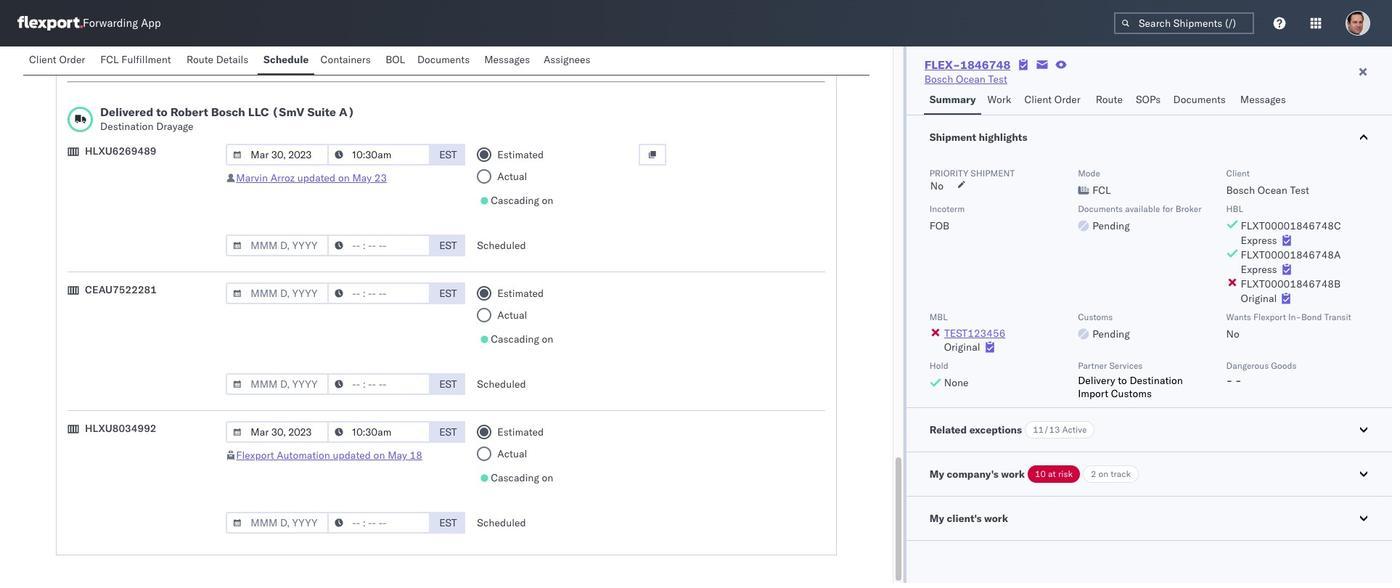 Task type: locate. For each thing, give the bounding box(es) containing it.
scheduled for ceau7522281
[[477, 378, 526, 391]]

customs up partner
[[1078, 311, 1113, 322]]

bol button
[[380, 46, 412, 75]]

0 vertical spatial test
[[989, 73, 1008, 86]]

customs
[[1078, 311, 1113, 322], [1111, 387, 1152, 400]]

assignees button
[[538, 46, 599, 75]]

-- : -- -- text field for automation's mmm d, yyyy text box
[[328, 421, 431, 443]]

0 vertical spatial order
[[59, 53, 85, 66]]

my client's work
[[930, 512, 1008, 525]]

partner services delivery to destination import customs
[[1078, 360, 1183, 400]]

2 vertical spatial actual
[[498, 447, 527, 460]]

1 horizontal spatial to
[[1118, 374, 1127, 387]]

2 mmm d, yyyy text field from the top
[[226, 235, 329, 256]]

0 horizontal spatial bosch
[[211, 105, 245, 119]]

documents right bol button at the left
[[417, 53, 470, 66]]

test123456
[[945, 327, 1006, 340]]

3 -- : -- -- text field from the top
[[328, 512, 431, 534]]

containers button
[[315, 46, 380, 75]]

1 estimated from the top
[[498, 148, 544, 161]]

1 vertical spatial may
[[388, 449, 407, 462]]

cascading on
[[491, 194, 554, 207], [491, 333, 554, 346], [491, 471, 554, 484]]

MMM D, YYYY text field
[[226, 144, 329, 166], [226, 421, 329, 443], [226, 512, 329, 534]]

-- : -- -- text field for 1st mmm d, yyyy text field from the top of the page
[[328, 44, 431, 66]]

client right work button
[[1025, 93, 1052, 106]]

2 -- : -- -- text field from the top
[[328, 235, 431, 256]]

1 -- : -- -- text field from the top
[[328, 44, 431, 66]]

no
[[931, 179, 944, 192], [1227, 327, 1240, 341]]

sops button
[[1130, 86, 1168, 115]]

ocean down flex-1846748 link
[[956, 73, 986, 86]]

original up wants at the right of the page
[[1241, 292, 1277, 305]]

1 horizontal spatial messages
[[1241, 93, 1286, 106]]

3 mmm d, yyyy text field from the top
[[226, 282, 329, 304]]

1 vertical spatial estimated
[[498, 287, 544, 300]]

actual
[[498, 170, 527, 183], [498, 309, 527, 322], [498, 447, 527, 460]]

pending down documents available for broker
[[1093, 219, 1130, 232]]

0 vertical spatial documents button
[[412, 46, 479, 75]]

mmm d, yyyy text field up automation
[[226, 421, 329, 443]]

none
[[944, 376, 969, 389]]

messages button
[[479, 46, 538, 75], [1235, 86, 1294, 115]]

1 vertical spatial customs
[[1111, 387, 1152, 400]]

0 horizontal spatial route
[[187, 53, 213, 66]]

automation
[[277, 449, 330, 462]]

1 horizontal spatial order
[[1055, 93, 1081, 106]]

2 vertical spatial cascading
[[491, 471, 539, 484]]

ocean up the flxt00001846748c
[[1258, 184, 1288, 197]]

1 vertical spatial destination
[[1130, 374, 1183, 387]]

documents
[[417, 53, 470, 66], [1174, 93, 1226, 106], [1078, 203, 1123, 214]]

fcl down mode
[[1093, 184, 1111, 197]]

may
[[352, 171, 372, 184], [388, 449, 407, 462]]

fcl
[[100, 53, 119, 66], [1093, 184, 1111, 197]]

pending up "services"
[[1093, 327, 1130, 341]]

forwarding app link
[[17, 16, 161, 30]]

express up flxt00001846748a at the top of page
[[1241, 234, 1277, 247]]

2 vertical spatial cascading on
[[491, 471, 554, 484]]

my left client's
[[930, 512, 945, 525]]

1 horizontal spatial route
[[1096, 93, 1123, 106]]

may for 18
[[388, 449, 407, 462]]

0 vertical spatial documents
[[417, 53, 470, 66]]

hold
[[930, 360, 949, 371]]

1 vertical spatial actual
[[498, 309, 527, 322]]

3 est from the top
[[439, 287, 457, 300]]

client up the 'hbl'
[[1227, 168, 1250, 179]]

llc
[[248, 105, 269, 119]]

express up flxt00001846748b
[[1241, 263, 1277, 276]]

services
[[1110, 360, 1143, 371]]

order left route button
[[1055, 93, 1081, 106]]

mode
[[1078, 168, 1101, 179]]

2 vertical spatial -- : -- -- text field
[[328, 512, 431, 534]]

est
[[439, 148, 457, 161], [439, 239, 457, 252], [439, 287, 457, 300], [439, 378, 457, 391], [439, 425, 457, 439], [439, 516, 457, 529]]

0 vertical spatial original
[[1241, 292, 1277, 305]]

mmm d, yyyy text field down automation
[[226, 512, 329, 534]]

2 vertical spatial bosch
[[1227, 184, 1255, 197]]

route for route details
[[187, 53, 213, 66]]

0 horizontal spatial destination
[[100, 120, 154, 133]]

client order button
[[23, 46, 95, 75], [1019, 86, 1090, 115]]

fcl fulfillment button
[[95, 46, 181, 75]]

bosch down flex-
[[925, 73, 954, 86]]

to
[[156, 105, 167, 119], [1118, 374, 1127, 387]]

marvin
[[236, 171, 268, 184]]

3 actual from the top
[[498, 447, 527, 460]]

0 horizontal spatial documents
[[417, 53, 470, 66]]

1 horizontal spatial client order button
[[1019, 86, 1090, 115]]

to inside delivered to robert bosch llc (smv suite a) destination drayage
[[156, 105, 167, 119]]

1 vertical spatial client order
[[1025, 93, 1081, 106]]

my inside button
[[930, 512, 945, 525]]

2 my from the top
[[930, 512, 945, 525]]

0 vertical spatial client
[[29, 53, 56, 66]]

1 express from the top
[[1241, 234, 1277, 247]]

assignees
[[544, 53, 591, 66]]

fcl for fcl
[[1093, 184, 1111, 197]]

my
[[930, 468, 945, 481], [930, 512, 945, 525]]

3 cascading on from the top
[[491, 471, 554, 484]]

work button
[[982, 86, 1019, 115]]

updated right arroz
[[298, 171, 336, 184]]

to down "services"
[[1118, 374, 1127, 387]]

2 express from the top
[[1241, 263, 1277, 276]]

2 vertical spatial client
[[1227, 168, 1250, 179]]

3 -- : -- -- text field from the top
[[328, 373, 431, 395]]

1 horizontal spatial no
[[1227, 327, 1240, 341]]

flexport. image
[[17, 16, 83, 30]]

test down 1846748
[[989, 73, 1008, 86]]

2 vertical spatial estimated
[[498, 425, 544, 439]]

4 mmm d, yyyy text field from the top
[[226, 373, 329, 395]]

hlxu8034992
[[85, 422, 156, 435]]

2 vertical spatial documents
[[1078, 203, 1123, 214]]

0 vertical spatial updated
[[298, 171, 336, 184]]

0 vertical spatial pending
[[1093, 219, 1130, 232]]

0 horizontal spatial may
[[352, 171, 372, 184]]

order down forwarding app link
[[59, 53, 85, 66]]

ocean
[[956, 73, 986, 86], [1258, 184, 1288, 197]]

MMM D, YYYY text field
[[226, 44, 329, 66], [226, 235, 329, 256], [226, 282, 329, 304], [226, 373, 329, 395]]

1 vertical spatial client
[[1025, 93, 1052, 106]]

documents button
[[412, 46, 479, 75], [1168, 86, 1235, 115]]

0 horizontal spatial fcl
[[100, 53, 119, 66]]

test
[[989, 73, 1008, 86], [1290, 184, 1310, 197]]

client order down 'flexport.' image
[[29, 53, 85, 66]]

flexport
[[1254, 311, 1286, 322], [236, 449, 274, 462]]

1 horizontal spatial flexport
[[1254, 311, 1286, 322]]

route
[[187, 53, 213, 66], [1096, 93, 1123, 106]]

1 vertical spatial documents button
[[1168, 86, 1235, 115]]

customs down "services"
[[1111, 387, 1152, 400]]

1 horizontal spatial destination
[[1130, 374, 1183, 387]]

destination inside delivered to robert bosch llc (smv suite a) destination drayage
[[100, 120, 154, 133]]

may left 18
[[388, 449, 407, 462]]

mbl
[[930, 311, 948, 322]]

client inside client bosch ocean test incoterm fob
[[1227, 168, 1250, 179]]

express
[[1241, 234, 1277, 247], [1241, 263, 1277, 276]]

2 vertical spatial mmm d, yyyy text field
[[226, 512, 329, 534]]

containers
[[321, 53, 371, 66]]

-- : -- -- text field
[[328, 144, 431, 166], [328, 235, 431, 256], [328, 512, 431, 534]]

1 vertical spatial express
[[1241, 263, 1277, 276]]

bosch inside client bosch ocean test incoterm fob
[[1227, 184, 1255, 197]]

my for my client's work
[[930, 512, 945, 525]]

work right client's
[[985, 512, 1008, 525]]

1 vertical spatial ocean
[[1258, 184, 1288, 197]]

1 horizontal spatial ocean
[[1258, 184, 1288, 197]]

broker
[[1176, 203, 1202, 214]]

original
[[1241, 292, 1277, 305], [944, 341, 981, 354]]

0 vertical spatial my
[[930, 468, 945, 481]]

1 vertical spatial fcl
[[1093, 184, 1111, 197]]

1 vertical spatial my
[[930, 512, 945, 525]]

1 actual from the top
[[498, 170, 527, 183]]

bosch left the llc
[[211, 105, 245, 119]]

flxt00001846748b
[[1241, 277, 1341, 290]]

fcl inside button
[[100, 53, 119, 66]]

-- : -- -- text field
[[328, 44, 431, 66], [328, 282, 431, 304], [328, 373, 431, 395], [328, 421, 431, 443]]

scheduled for hlxu6269489
[[477, 239, 526, 252]]

flex-
[[925, 57, 961, 72]]

1 horizontal spatial messages button
[[1235, 86, 1294, 115]]

0 vertical spatial client order button
[[23, 46, 95, 75]]

0 horizontal spatial original
[[944, 341, 981, 354]]

1 vertical spatial order
[[1055, 93, 1081, 106]]

mmm d, yyyy text field up arroz
[[226, 144, 329, 166]]

0 vertical spatial client order
[[29, 53, 85, 66]]

order
[[59, 53, 85, 66], [1055, 93, 1081, 106]]

bosch up the 'hbl'
[[1227, 184, 1255, 197]]

0 vertical spatial may
[[352, 171, 372, 184]]

1 vertical spatial cascading on
[[491, 333, 554, 346]]

delivered
[[100, 105, 153, 119]]

delivery
[[1078, 374, 1116, 387]]

estimated for flexport automation updated on may 18
[[498, 425, 544, 439]]

in-
[[1289, 311, 1302, 322]]

0 horizontal spatial client order
[[29, 53, 85, 66]]

2 horizontal spatial documents
[[1174, 93, 1226, 106]]

3 cascading from the top
[[491, 471, 539, 484]]

0 vertical spatial cascading
[[491, 194, 539, 207]]

0 vertical spatial -- : -- -- text field
[[328, 144, 431, 166]]

updated right automation
[[333, 449, 371, 462]]

documents button right bol
[[412, 46, 479, 75]]

1 vertical spatial messages
[[1241, 93, 1286, 106]]

fcl fulfillment
[[100, 53, 171, 66]]

2 pending from the top
[[1093, 327, 1130, 341]]

work for my company's work
[[1001, 468, 1025, 481]]

1 est from the top
[[439, 148, 457, 161]]

0 vertical spatial bosch
[[925, 73, 954, 86]]

0 vertical spatial mmm d, yyyy text field
[[226, 144, 329, 166]]

-
[[1227, 374, 1233, 387], [1236, 374, 1242, 387]]

client order button right work
[[1019, 86, 1090, 115]]

actual for marvin arroz updated on may 23
[[498, 170, 527, 183]]

priority
[[930, 168, 969, 179]]

flexport left in-
[[1254, 311, 1286, 322]]

0 vertical spatial flexport
[[1254, 311, 1286, 322]]

work inside 'my client's work' button
[[985, 512, 1008, 525]]

to up drayage
[[156, 105, 167, 119]]

-- : -- -- text field for third mmm d, yyyy text field from the top
[[328, 282, 431, 304]]

may left 23
[[352, 171, 372, 184]]

estimated
[[498, 148, 544, 161], [498, 287, 544, 300], [498, 425, 544, 439]]

fcl down forwarding
[[100, 53, 119, 66]]

1 vertical spatial original
[[944, 341, 981, 354]]

1 cascading from the top
[[491, 194, 539, 207]]

no down priority
[[931, 179, 944, 192]]

bosch
[[925, 73, 954, 86], [211, 105, 245, 119], [1227, 184, 1255, 197]]

destination
[[100, 120, 154, 133], [1130, 374, 1183, 387]]

documents down mode
[[1078, 203, 1123, 214]]

delivered to robert bosch llc (smv suite a) destination drayage
[[100, 105, 355, 133]]

0 horizontal spatial client order button
[[23, 46, 95, 75]]

dangerous goods - -
[[1227, 360, 1297, 387]]

1 vertical spatial route
[[1096, 93, 1123, 106]]

documents right sops button
[[1174, 93, 1226, 106]]

destination down "services"
[[1130, 374, 1183, 387]]

1 my from the top
[[930, 468, 945, 481]]

route left 'details'
[[187, 53, 213, 66]]

import
[[1078, 387, 1109, 400]]

mmm d, yyyy text field for arroz
[[226, 144, 329, 166]]

cascading for flexport automation updated on may 18
[[491, 471, 539, 484]]

0 vertical spatial messages
[[484, 53, 530, 66]]

suite
[[307, 105, 336, 119]]

client order right work button
[[1025, 93, 1081, 106]]

1 vertical spatial to
[[1118, 374, 1127, 387]]

client down 'flexport.' image
[[29, 53, 56, 66]]

work left 10
[[1001, 468, 1025, 481]]

destination inside partner services delivery to destination import customs
[[1130, 374, 1183, 387]]

no down wants at the right of the page
[[1227, 327, 1240, 341]]

3 estimated from the top
[[498, 425, 544, 439]]

1 vertical spatial no
[[1227, 327, 1240, 341]]

my left company's
[[930, 468, 945, 481]]

route inside button
[[1096, 93, 1123, 106]]

updated for automation
[[333, 449, 371, 462]]

1 vertical spatial bosch
[[211, 105, 245, 119]]

flexport left automation
[[236, 449, 274, 462]]

details
[[216, 53, 249, 66]]

scheduled
[[477, 49, 526, 62], [477, 239, 526, 252], [477, 378, 526, 391], [477, 516, 526, 529]]

23
[[374, 171, 387, 184]]

0 horizontal spatial to
[[156, 105, 167, 119]]

1 vertical spatial work
[[985, 512, 1008, 525]]

1 vertical spatial test
[[1290, 184, 1310, 197]]

test up the flxt00001846748c
[[1290, 184, 1310, 197]]

1 pending from the top
[[1093, 219, 1130, 232]]

client
[[29, 53, 56, 66], [1025, 93, 1052, 106], [1227, 168, 1250, 179]]

at
[[1048, 468, 1056, 479]]

destination down delivered
[[100, 120, 154, 133]]

1 vertical spatial mmm d, yyyy text field
[[226, 421, 329, 443]]

incoterm
[[930, 203, 965, 214]]

2 horizontal spatial client
[[1227, 168, 1250, 179]]

flexport automation updated on may 18
[[236, 449, 422, 462]]

route inside button
[[187, 53, 213, 66]]

on
[[338, 171, 350, 184], [542, 194, 554, 207], [542, 333, 554, 346], [374, 449, 385, 462], [1099, 468, 1109, 479], [542, 471, 554, 484]]

risk
[[1058, 468, 1073, 479]]

client order button down 'flexport.' image
[[23, 46, 95, 75]]

2 scheduled from the top
[[477, 239, 526, 252]]

1 horizontal spatial bosch
[[925, 73, 954, 86]]

1846748
[[961, 57, 1011, 72]]

4 -- : -- -- text field from the top
[[328, 421, 431, 443]]

0 vertical spatial estimated
[[498, 148, 544, 161]]

0 vertical spatial no
[[931, 179, 944, 192]]

0 vertical spatial to
[[156, 105, 167, 119]]

Search Shipments (/) text field
[[1114, 12, 1255, 34]]

0 vertical spatial actual
[[498, 170, 527, 183]]

flexport automation updated on may 18 button
[[236, 449, 422, 462]]

1 vertical spatial documents
[[1174, 93, 1226, 106]]

original down test123456 button
[[944, 341, 981, 354]]

1 vertical spatial updated
[[333, 449, 371, 462]]

1 horizontal spatial documents button
[[1168, 86, 1235, 115]]

1 -- : -- -- text field from the top
[[328, 144, 431, 166]]

3 scheduled from the top
[[477, 378, 526, 391]]

route left 'sops'
[[1096, 93, 1123, 106]]

4 scheduled from the top
[[477, 516, 526, 529]]

0 vertical spatial work
[[1001, 468, 1025, 481]]

1 cascading on from the top
[[491, 194, 554, 207]]

1 horizontal spatial client order
[[1025, 93, 1081, 106]]

0 horizontal spatial client
[[29, 53, 56, 66]]

shipment highlights
[[930, 131, 1028, 144]]

0 vertical spatial ocean
[[956, 73, 986, 86]]

wants flexport in-bond transit no
[[1227, 311, 1352, 341]]

messages
[[484, 53, 530, 66], [1241, 93, 1286, 106]]

0 horizontal spatial documents button
[[412, 46, 479, 75]]

2 -- : -- -- text field from the top
[[328, 282, 431, 304]]

0 vertical spatial cascading on
[[491, 194, 554, 207]]

1 mmm d, yyyy text field from the top
[[226, 144, 329, 166]]

0 horizontal spatial -
[[1227, 374, 1233, 387]]

2 horizontal spatial bosch
[[1227, 184, 1255, 197]]

-- : -- -- text field for 23
[[328, 235, 431, 256]]

documents button right 'sops'
[[1168, 86, 1235, 115]]

1 horizontal spatial -
[[1236, 374, 1242, 387]]

2 mmm d, yyyy text field from the top
[[226, 421, 329, 443]]

no inside wants flexport in-bond transit no
[[1227, 327, 1240, 341]]

2
[[1091, 468, 1097, 479]]



Task type: vqa. For each thing, say whether or not it's contained in the screenshot.
Messages "button" to the bottom
yes



Task type: describe. For each thing, give the bounding box(es) containing it.
ocean inside client bosch ocean test incoterm fob
[[1258, 184, 1288, 197]]

0 horizontal spatial messages button
[[479, 46, 538, 75]]

11/13
[[1033, 424, 1060, 435]]

robert
[[170, 105, 208, 119]]

-- : -- -- text field for fourth mmm d, yyyy text field from the top
[[328, 373, 431, 395]]

bol
[[386, 53, 405, 66]]

1 horizontal spatial client
[[1025, 93, 1052, 106]]

1 scheduled from the top
[[477, 49, 526, 62]]

related exceptions
[[930, 423, 1022, 436]]

11/13 active
[[1033, 424, 1087, 435]]

arroz
[[271, 171, 295, 184]]

cascading on for marvin arroz updated on may 23
[[491, 194, 554, 207]]

express for flxt00001846748a
[[1241, 263, 1277, 276]]

related
[[930, 423, 967, 436]]

hbl
[[1227, 203, 1244, 214]]

forwarding app
[[83, 16, 161, 30]]

work
[[988, 93, 1012, 106]]

mmm d, yyyy text field for automation
[[226, 421, 329, 443]]

0 horizontal spatial test
[[989, 73, 1008, 86]]

fcl for fcl fulfillment
[[100, 53, 119, 66]]

may for 23
[[352, 171, 372, 184]]

schedule
[[264, 53, 309, 66]]

route details
[[187, 53, 249, 66]]

ceau7522281
[[85, 283, 157, 296]]

transit
[[1325, 311, 1352, 322]]

bosch ocean test link
[[925, 72, 1008, 86]]

2 est from the top
[[439, 239, 457, 252]]

priority shipment
[[930, 168, 1015, 179]]

18
[[410, 449, 422, 462]]

10
[[1035, 468, 1046, 479]]

1 horizontal spatial documents
[[1078, 203, 1123, 214]]

-- : -- -- text field for 18
[[328, 512, 431, 534]]

pending for customs
[[1093, 327, 1130, 341]]

route details button
[[181, 46, 258, 75]]

my for my company's work
[[930, 468, 945, 481]]

updated for arroz
[[298, 171, 336, 184]]

cascading on for flexport automation updated on may 18
[[491, 471, 554, 484]]

fulfillment
[[121, 53, 171, 66]]

client bosch ocean test incoterm fob
[[930, 168, 1310, 232]]

test inside client bosch ocean test incoterm fob
[[1290, 184, 1310, 197]]

route button
[[1090, 86, 1130, 115]]

scheduled for hlxu8034992
[[477, 516, 526, 529]]

flex-1846748 link
[[925, 57, 1011, 72]]

drayage
[[156, 120, 194, 133]]

customs inside partner services delivery to destination import customs
[[1111, 387, 1152, 400]]

2 cascading on from the top
[[491, 333, 554, 346]]

route for route
[[1096, 93, 1123, 106]]

3 mmm d, yyyy text field from the top
[[226, 512, 329, 534]]

pst
[[439, 49, 457, 62]]

hlxu6269489
[[85, 144, 156, 158]]

10 at risk
[[1035, 468, 1073, 479]]

2 estimated from the top
[[498, 287, 544, 300]]

0 horizontal spatial ocean
[[956, 73, 986, 86]]

flxt00001846748c
[[1241, 219, 1342, 232]]

test123456 button
[[944, 327, 1006, 340]]

1 horizontal spatial original
[[1241, 292, 1277, 305]]

partner
[[1078, 360, 1107, 371]]

my client's work button
[[907, 497, 1393, 540]]

0 horizontal spatial messages
[[484, 53, 530, 66]]

flxt00001846748a
[[1241, 248, 1341, 261]]

fob
[[930, 219, 950, 232]]

bond
[[1302, 311, 1322, 322]]

to inside partner services delivery to destination import customs
[[1118, 374, 1127, 387]]

4 est from the top
[[439, 378, 457, 391]]

active
[[1063, 424, 1087, 435]]

pending for documents available for broker
[[1093, 219, 1130, 232]]

1 - from the left
[[1227, 374, 1233, 387]]

(smv
[[272, 105, 305, 119]]

exceptions
[[970, 423, 1022, 436]]

0 vertical spatial customs
[[1078, 311, 1113, 322]]

documents available for broker
[[1078, 203, 1202, 214]]

dangerous
[[1227, 360, 1269, 371]]

0 horizontal spatial flexport
[[236, 449, 274, 462]]

goods
[[1271, 360, 1297, 371]]

1 vertical spatial messages button
[[1235, 86, 1294, 115]]

forwarding
[[83, 16, 138, 30]]

flex-1846748
[[925, 57, 1011, 72]]

cascading for marvin arroz updated on may 23
[[491, 194, 539, 207]]

bosch inside delivered to robert bosch llc (smv suite a) destination drayage
[[211, 105, 245, 119]]

5 est from the top
[[439, 425, 457, 439]]

6 est from the top
[[439, 516, 457, 529]]

actual for flexport automation updated on may 18
[[498, 447, 527, 460]]

summary
[[930, 93, 976, 106]]

estimated for marvin arroz updated on may 23
[[498, 148, 544, 161]]

work for my client's work
[[985, 512, 1008, 525]]

2 - from the left
[[1236, 374, 1242, 387]]

0 horizontal spatial order
[[59, 53, 85, 66]]

marvin arroz updated on may 23 button
[[236, 171, 387, 184]]

shipment highlights button
[[907, 115, 1393, 159]]

schedule button
[[258, 46, 315, 75]]

2 cascading from the top
[[491, 333, 539, 346]]

0 horizontal spatial no
[[931, 179, 944, 192]]

track
[[1111, 468, 1131, 479]]

summary button
[[924, 86, 982, 115]]

available
[[1126, 203, 1161, 214]]

highlights
[[979, 131, 1028, 144]]

flexport inside wants flexport in-bond transit no
[[1254, 311, 1286, 322]]

client's
[[947, 512, 982, 525]]

1 mmm d, yyyy text field from the top
[[226, 44, 329, 66]]

marvin arroz updated on may 23
[[236, 171, 387, 184]]

wants
[[1227, 311, 1252, 322]]

company's
[[947, 468, 999, 481]]

2 actual from the top
[[498, 309, 527, 322]]

2 on track
[[1091, 468, 1131, 479]]

1 vertical spatial client order button
[[1019, 86, 1090, 115]]

bosch ocean test
[[925, 73, 1008, 86]]

my company's work
[[930, 468, 1025, 481]]

shipment
[[971, 168, 1015, 179]]

sops
[[1136, 93, 1161, 106]]

for
[[1163, 203, 1174, 214]]

express for flxt00001846748c
[[1241, 234, 1277, 247]]



